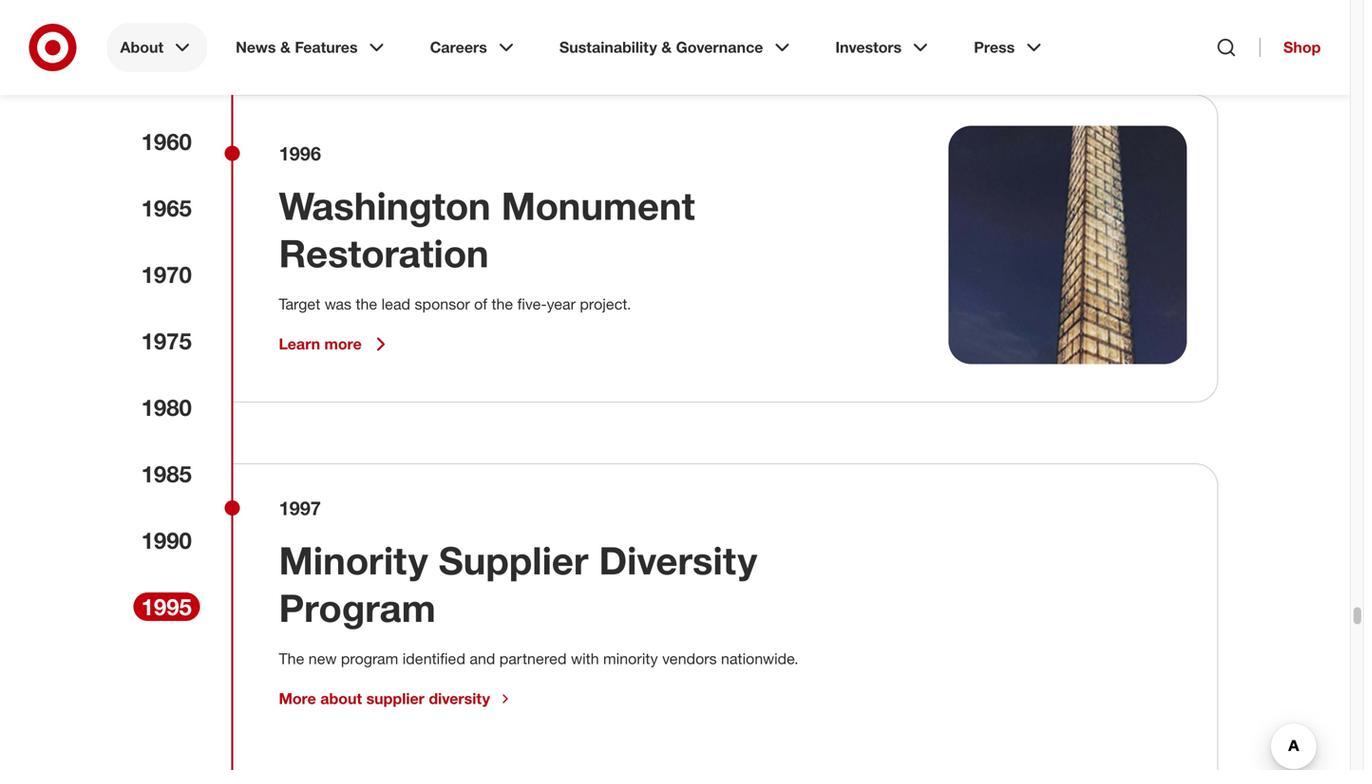 Task type: vqa. For each thing, say whether or not it's contained in the screenshot.
RHODE
no



Task type: describe. For each thing, give the bounding box(es) containing it.
1960
[[141, 128, 192, 155]]

about
[[320, 690, 362, 708]]

shop link
[[1260, 38, 1321, 57]]

the new program identified and partnered with minority vendors nationwide.
[[279, 650, 803, 668]]

more
[[324, 335, 362, 354]]

supplier
[[366, 690, 425, 708]]

more
[[279, 690, 316, 708]]

minority vendors
[[603, 650, 717, 668]]

investors link
[[822, 23, 945, 72]]

1980
[[141, 394, 192, 421]]

sustainability
[[559, 38, 657, 57]]

1975
[[141, 327, 192, 355]]

features
[[295, 38, 358, 57]]

nationwide.
[[721, 650, 799, 668]]

1985
[[141, 460, 192, 488]]

1970 link
[[133, 260, 200, 289]]

diversity
[[599, 537, 757, 584]]

sustainability & governance link
[[546, 23, 807, 72]]

minority supplier diversity program
[[279, 537, 757, 631]]

news
[[236, 38, 276, 57]]

washington monument restoration button
[[279, 182, 903, 277]]

careers
[[430, 38, 487, 57]]

sustainability & governance
[[559, 38, 763, 57]]

shop
[[1283, 38, 1321, 57]]

with
[[571, 650, 599, 668]]

and
[[470, 650, 495, 668]]

program
[[279, 585, 436, 631]]

minority
[[279, 537, 428, 584]]

project.
[[580, 295, 631, 314]]

governance
[[676, 38, 763, 57]]

new
[[309, 650, 337, 668]]

1990 link
[[133, 526, 200, 555]]

1965 link
[[133, 194, 200, 222]]

diversity
[[429, 690, 490, 708]]

& for governance
[[661, 38, 672, 57]]

1975 link
[[133, 327, 200, 355]]

the
[[279, 650, 304, 668]]

about link
[[107, 23, 207, 72]]

news & features
[[236, 38, 358, 57]]

washington
[[279, 183, 491, 229]]

more about supplier diversity
[[279, 690, 490, 708]]

1 the from the left
[[356, 295, 377, 314]]



Task type: locate. For each thing, give the bounding box(es) containing it.
investors
[[835, 38, 902, 57]]

2 the from the left
[[492, 295, 513, 314]]

learn more button
[[279, 333, 392, 356]]

was
[[325, 295, 352, 314]]

washington monument restoration
[[279, 183, 695, 277]]

program
[[341, 650, 398, 668]]

about
[[120, 38, 164, 57]]

& right news
[[280, 38, 291, 57]]

0 horizontal spatial &
[[280, 38, 291, 57]]

1990
[[141, 527, 192, 554]]

the right of
[[492, 295, 513, 314]]

target
[[279, 295, 320, 314]]

1995
[[141, 593, 192, 621]]

target was the lead sponsor of the five-year project.
[[279, 295, 631, 314]]

1 horizontal spatial the
[[492, 295, 513, 314]]

the right was
[[356, 295, 377, 314]]

2 & from the left
[[661, 38, 672, 57]]

1965
[[141, 194, 192, 222]]

of
[[474, 295, 487, 314]]

restoration
[[279, 230, 489, 277]]

1997
[[279, 497, 321, 520]]

& for features
[[280, 38, 291, 57]]

sponsor
[[415, 295, 470, 314]]

1 horizontal spatial &
[[661, 38, 672, 57]]

learn
[[279, 335, 320, 354]]

learn more
[[279, 335, 362, 354]]

1 & from the left
[[280, 38, 291, 57]]

press
[[974, 38, 1015, 57]]

partnered
[[499, 650, 567, 668]]

1996
[[279, 142, 321, 165]]

1960 link
[[133, 127, 200, 156]]

0 horizontal spatial the
[[356, 295, 377, 314]]

monument
[[501, 183, 695, 229]]

press link
[[961, 23, 1059, 72]]

&
[[280, 38, 291, 57], [661, 38, 672, 57]]

year
[[547, 295, 576, 314]]

1985 link
[[133, 460, 200, 488]]

lead
[[382, 295, 410, 314]]

the
[[356, 295, 377, 314], [492, 295, 513, 314]]

a tall building with many windows image
[[949, 126, 1187, 364]]

five-
[[517, 295, 547, 314]]

identified
[[403, 650, 465, 668]]

more about supplier diversity link
[[279, 690, 513, 709]]

supplier
[[439, 537, 588, 584]]

careers link
[[417, 23, 531, 72]]

1995 link
[[133, 593, 200, 621]]

1980 link
[[133, 393, 200, 422]]

& left governance
[[661, 38, 672, 57]]

1970
[[141, 261, 192, 288]]

news & features link
[[222, 23, 401, 72]]



